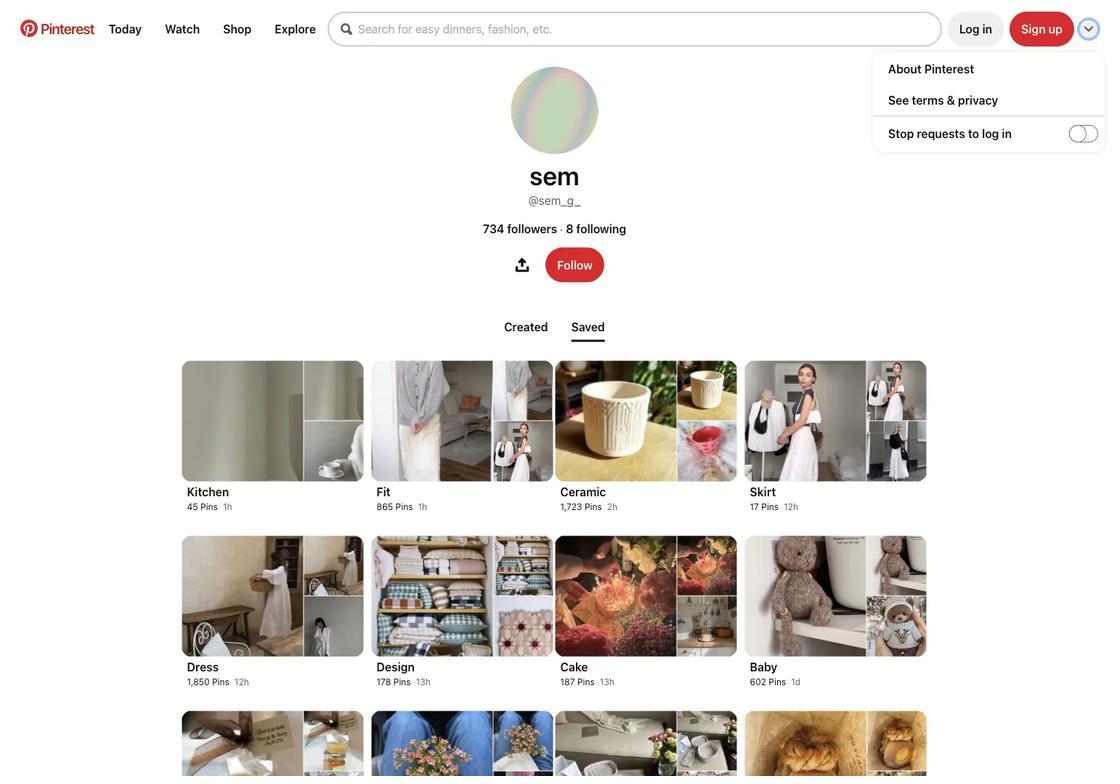 Task type: vqa. For each thing, say whether or not it's contained in the screenshot.
the bottommost 12h
yes



Task type: locate. For each thing, give the bounding box(es) containing it.
pinterest inside "pinterest" 'link'
[[41, 20, 94, 37]]

follow button
[[546, 247, 604, 282]]

pins for kitchen
[[201, 502, 218, 512]]

user avatar image
[[511, 67, 598, 154]]

pins for skirt
[[762, 502, 779, 512]]

12h right 1,850
[[235, 677, 249, 687]]

to
[[968, 127, 980, 141]]

pins down design
[[394, 677, 411, 687]]

12h for dress
[[235, 677, 249, 687]]

watch link
[[159, 16, 206, 42]]

fit image
[[372, 361, 493, 481], [494, 361, 553, 420], [494, 421, 553, 481]]

12h
[[784, 502, 799, 512], [235, 677, 249, 687]]

baby 602 pins 1d
[[750, 660, 801, 687]]

1h for kitchen
[[223, 502, 232, 512]]

1h inside fit 865 pins 1h
[[418, 502, 427, 512]]

pins inside design 178 pins 13h
[[394, 677, 411, 687]]

pins left 1d
[[769, 677, 786, 687]]

search image
[[341, 23, 352, 35]]

13h right the 187
[[600, 677, 615, 687]]

pins right 17
[[762, 502, 779, 512]]

stop
[[889, 127, 914, 141]]

1h
[[223, 502, 232, 512], [418, 502, 427, 512]]

0 vertical spatial pinterest
[[41, 20, 94, 37]]

design 178 pins 13h
[[377, 660, 431, 687]]

see
[[889, 93, 909, 107]]

1 horizontal spatial 1h
[[418, 502, 427, 512]]

in
[[983, 22, 993, 36], [1002, 127, 1012, 141]]

13h inside cake 187 pins 13h
[[600, 677, 615, 687]]

pins down ceramic
[[585, 502, 602, 512]]

explore link
[[269, 16, 322, 42]]

log
[[960, 22, 980, 36]]

sign up button
[[1010, 12, 1075, 47]]

gift image
[[182, 711, 303, 776], [304, 711, 364, 771], [304, 771, 364, 776]]

pins right 865
[[396, 502, 413, 512]]

pants image
[[372, 711, 493, 776], [494, 711, 553, 771], [494, 771, 553, 776]]

ceramic image
[[556, 361, 677, 481], [678, 361, 737, 420], [678, 421, 737, 481]]

pins
[[201, 502, 218, 512], [396, 502, 413, 512], [585, 502, 602, 512], [762, 502, 779, 512], [212, 677, 229, 687], [394, 677, 411, 687], [578, 677, 595, 687], [769, 677, 786, 687]]

pins inside kitchen 45 pins 1h
[[201, 502, 218, 512]]

734
[[483, 222, 505, 236]]

design image
[[372, 536, 493, 657], [494, 536, 553, 595], [494, 596, 553, 657]]

pins right 1,850
[[212, 677, 229, 687]]

12h right 17
[[784, 502, 799, 512]]

13h inside design 178 pins 13h
[[416, 677, 431, 687]]

1 horizontal spatial 13h
[[600, 677, 615, 687]]

log
[[983, 127, 1000, 141]]

0 horizontal spatial 13h
[[416, 677, 431, 687]]

today link
[[103, 16, 148, 42]]

baby image
[[745, 536, 867, 657], [867, 536, 927, 595], [867, 596, 927, 657]]

pins inside dress 1,850 pins 12h
[[212, 677, 229, 687]]

pinterest
[[41, 20, 94, 37], [925, 62, 975, 76]]

pinterest right pinterest image
[[41, 20, 94, 37]]

0 vertical spatial 12h
[[784, 502, 799, 512]]

1h inside kitchen 45 pins 1h
[[223, 502, 232, 512]]

1 vertical spatial in
[[1002, 127, 1012, 141]]

pinterest button
[[12, 19, 103, 39]]

pins inside cake 187 pins 13h
[[578, 677, 595, 687]]

45
[[187, 502, 198, 512]]

desert image
[[745, 711, 867, 776], [867, 711, 927, 771], [867, 771, 927, 776]]

followers
[[507, 222, 557, 236]]

bag image
[[556, 711, 677, 776], [678, 711, 737, 771], [678, 771, 737, 776]]

pins inside fit 865 pins 1h
[[396, 502, 413, 512]]

1h down kitchen
[[223, 502, 232, 512]]

2 1h from the left
[[418, 502, 427, 512]]

pinterest up &
[[925, 62, 975, 76]]

1h right 865
[[418, 502, 427, 512]]

skirt image
[[745, 361, 867, 481], [867, 361, 927, 420], [867, 421, 927, 481]]

privacy
[[958, 93, 999, 107]]

0 vertical spatial in
[[983, 22, 993, 36]]

pins right the 187
[[578, 677, 595, 687]]

baby
[[750, 660, 778, 674]]

602
[[750, 677, 767, 687]]

12h for skirt
[[784, 502, 799, 512]]

&
[[947, 93, 956, 107]]

@sem_g_
[[528, 194, 581, 207]]

pinterest image
[[20, 19, 38, 37]]

13h right 178 at the bottom left of page
[[416, 677, 431, 687]]

sem button
[[530, 160, 580, 191]]

skirt 17 pins 12h
[[750, 485, 799, 512]]

see terms & privacy
[[889, 93, 999, 107]]

following
[[577, 222, 626, 236]]

12h inside skirt 17 pins 12h
[[784, 502, 799, 512]]

kitchen image
[[182, 361, 303, 481], [304, 361, 364, 420], [304, 421, 364, 481]]

2h
[[607, 502, 618, 512]]

13h
[[416, 677, 431, 687], [600, 677, 615, 687]]

8
[[566, 222, 574, 236]]

follow
[[557, 258, 593, 272]]

187
[[561, 677, 575, 687]]

pins inside baby 602 pins 1d
[[769, 677, 786, 687]]

dress image
[[182, 536, 303, 657], [304, 536, 364, 595], [304, 596, 364, 657]]

fit
[[377, 485, 391, 499]]

1 horizontal spatial 12h
[[784, 502, 799, 512]]

sign up
[[1022, 22, 1063, 36]]

12h inside dress 1,850 pins 12h
[[235, 677, 249, 687]]

1 1h from the left
[[223, 502, 232, 512]]

1 horizontal spatial pinterest
[[925, 62, 975, 76]]

pins inside ceramic 1,723 pins 2h
[[585, 502, 602, 512]]

pins inside skirt 17 pins 12h
[[762, 502, 779, 512]]

list
[[90, 351, 1020, 776]]

1 horizontal spatial in
[[1002, 127, 1012, 141]]

0 horizontal spatial 1h
[[223, 502, 232, 512]]

1h for fit
[[418, 502, 427, 512]]

cake image
[[556, 536, 677, 657], [678, 536, 737, 595], [678, 596, 737, 657]]

pins down kitchen
[[201, 502, 218, 512]]

0 horizontal spatial pinterest
[[41, 20, 94, 37]]

2 13h from the left
[[600, 677, 615, 687]]

1 13h from the left
[[416, 677, 431, 687]]

0 horizontal spatial 12h
[[235, 677, 249, 687]]

fit 865 pins 1h
[[377, 485, 427, 512]]

0 horizontal spatial in
[[983, 22, 993, 36]]

1 vertical spatial 12h
[[235, 677, 249, 687]]

pins for ceramic
[[585, 502, 602, 512]]



Task type: describe. For each thing, give the bounding box(es) containing it.
kitchen 45 pins 1h
[[187, 485, 232, 512]]

about pinterest
[[889, 62, 975, 76]]

734 followers · 8 following
[[483, 222, 626, 236]]

17
[[750, 502, 759, 512]]

terms
[[912, 93, 944, 107]]

list containing kitchen
[[90, 351, 1020, 776]]

skirt
[[750, 485, 776, 499]]

dress 1,850 pins 12h
[[187, 660, 249, 687]]

Search text field
[[358, 22, 941, 36]]

stop requests to log in
[[889, 127, 1012, 141]]

saved
[[572, 320, 605, 334]]

about pinterest link
[[889, 62, 1104, 76]]

created link
[[499, 314, 554, 340]]

saved link
[[566, 314, 611, 340]]

about
[[889, 62, 922, 76]]

178
[[377, 677, 391, 687]]

865
[[377, 502, 393, 512]]

requests
[[917, 127, 966, 141]]

pinterest link
[[12, 19, 103, 37]]

shop
[[223, 22, 252, 36]]

pins for fit
[[396, 502, 413, 512]]

pins for design
[[394, 677, 411, 687]]

design
[[377, 660, 415, 674]]

pins for dress
[[212, 677, 229, 687]]

explore
[[275, 22, 316, 36]]

kitchen
[[187, 485, 229, 499]]

ceramic
[[561, 485, 606, 499]]

@sem_g_ button
[[528, 189, 581, 221]]

cake
[[561, 660, 588, 674]]

ceramic 1,723 pins 2h
[[561, 485, 618, 512]]

shop link
[[217, 16, 257, 42]]

pins for baby
[[769, 677, 786, 687]]

today
[[109, 22, 142, 36]]

dress
[[187, 660, 219, 674]]

1 vertical spatial pinterest
[[925, 62, 975, 76]]

created
[[504, 320, 548, 334]]

13h for design
[[416, 677, 431, 687]]

13h for cake
[[600, 677, 615, 687]]

log in
[[960, 22, 993, 36]]

1d
[[791, 677, 801, 687]]

sign
[[1022, 22, 1046, 36]]

up
[[1049, 22, 1063, 36]]

1,850
[[187, 677, 210, 687]]

pins for cake
[[578, 677, 595, 687]]

watch
[[165, 22, 200, 36]]

sem
[[530, 160, 580, 191]]

in inside button
[[983, 22, 993, 36]]

·
[[560, 223, 563, 235]]

log in button
[[948, 12, 1004, 47]]

sem @sem_g_
[[528, 160, 581, 207]]

1,723
[[561, 502, 582, 512]]

cake 187 pins 13h
[[561, 660, 615, 687]]

see terms & privacy link
[[889, 93, 1104, 107]]



